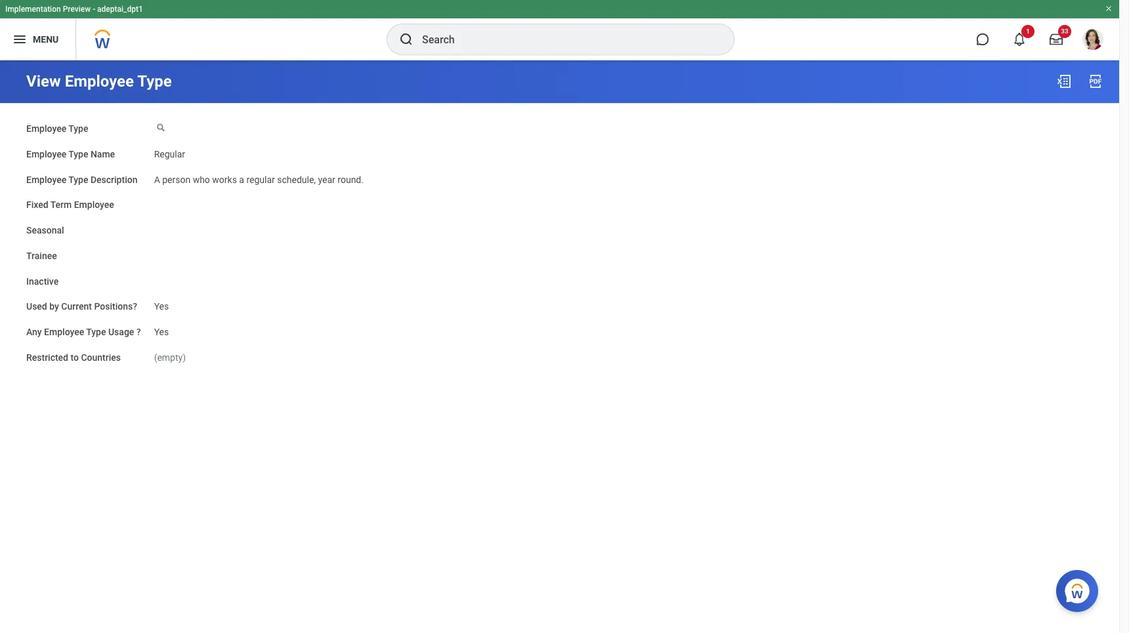 Task type: vqa. For each thing, say whether or not it's contained in the screenshot.


Task type: locate. For each thing, give the bounding box(es) containing it.
0 vertical spatial yes
[[154, 302, 169, 312]]

inactive
[[26, 276, 59, 287]]

employee
[[65, 72, 134, 91], [26, 123, 66, 134], [26, 149, 66, 159], [26, 174, 66, 185], [74, 200, 114, 210], [44, 327, 84, 338]]

implementation
[[5, 5, 61, 14]]

view employee type main content
[[0, 60, 1120, 377]]

trainee
[[26, 251, 57, 261]]

close environment banner image
[[1106, 5, 1113, 12]]

employee down 'employee type' at the left
[[26, 149, 66, 159]]

view
[[26, 72, 61, 91]]

employee down employee type description
[[74, 200, 114, 210]]

used
[[26, 302, 47, 312]]

1 button
[[1006, 25, 1035, 54]]

type
[[137, 72, 172, 91], [68, 123, 88, 134], [68, 149, 88, 159], [68, 174, 88, 185], [86, 327, 106, 338]]

1
[[1027, 28, 1031, 35]]

by
[[49, 302, 59, 312]]

any employee type usage ?
[[26, 327, 141, 338]]

view printable version (pdf) image
[[1088, 74, 1104, 89]]

1 yes from the top
[[154, 302, 169, 312]]

current
[[61, 302, 92, 312]]

used by current positions?
[[26, 302, 137, 312]]

seasonal
[[26, 225, 64, 236]]

view employee type
[[26, 72, 172, 91]]

any employee type usage ? element
[[154, 319, 169, 339]]

yes for any employee type usage ?
[[154, 327, 169, 338]]

adeptai_dpt1
[[97, 5, 143, 14]]

fixed
[[26, 200, 48, 210]]

a
[[239, 174, 244, 185]]

fixed term employee
[[26, 200, 114, 210]]

1 vertical spatial yes
[[154, 327, 169, 338]]

restricted
[[26, 353, 68, 363]]

yes up any employee type usage ? element
[[154, 302, 169, 312]]

yes for used by current positions?
[[154, 302, 169, 312]]

type for employee type name
[[68, 149, 88, 159]]

preview
[[63, 5, 91, 14]]

yes
[[154, 302, 169, 312], [154, 327, 169, 338]]

employee type description
[[26, 174, 138, 185]]

yes right '?'
[[154, 327, 169, 338]]

name
[[91, 149, 115, 159]]

33
[[1062, 28, 1069, 35]]

a person who works a regular schedule, year round.
[[154, 174, 364, 185]]

menu button
[[0, 18, 76, 60]]

person
[[162, 174, 191, 185]]

2 yes from the top
[[154, 327, 169, 338]]

positions?
[[94, 302, 137, 312]]

to
[[71, 353, 79, 363]]

inbox large image
[[1050, 33, 1064, 46]]

?
[[137, 327, 141, 338]]



Task type: describe. For each thing, give the bounding box(es) containing it.
a
[[154, 174, 160, 185]]

justify image
[[12, 32, 28, 47]]

employee up restricted to countries
[[44, 327, 84, 338]]

employee up fixed at the top left of page
[[26, 174, 66, 185]]

term
[[50, 200, 72, 210]]

export to excel image
[[1057, 74, 1073, 89]]

menu
[[33, 34, 59, 44]]

type for employee type
[[68, 123, 88, 134]]

restricted to countries
[[26, 353, 121, 363]]

employee right the view
[[65, 72, 134, 91]]

profile logan mcneil image
[[1083, 29, 1104, 53]]

employee type
[[26, 123, 88, 134]]

who
[[193, 174, 210, 185]]

employee type name
[[26, 149, 115, 159]]

regular
[[154, 149, 185, 159]]

menu banner
[[0, 0, 1120, 60]]

regular
[[247, 174, 275, 185]]

year
[[318, 174, 336, 185]]

(empty)
[[154, 353, 186, 363]]

employee type name element
[[154, 141, 185, 161]]

schedule,
[[277, 174, 316, 185]]

type for employee type description
[[68, 174, 88, 185]]

33 button
[[1042, 25, 1072, 54]]

-
[[93, 5, 95, 14]]

employee type description element
[[154, 167, 364, 186]]

round.
[[338, 174, 364, 185]]

any
[[26, 327, 42, 338]]

notifications large image
[[1014, 33, 1027, 46]]

implementation preview -   adeptai_dpt1
[[5, 5, 143, 14]]

Search Workday  search field
[[422, 25, 707, 54]]

countries
[[81, 353, 121, 363]]

description
[[91, 174, 138, 185]]

employee up employee type name
[[26, 123, 66, 134]]

usage
[[108, 327, 134, 338]]

works
[[212, 174, 237, 185]]

used by current positions? element
[[154, 294, 169, 313]]

search image
[[399, 32, 415, 47]]



